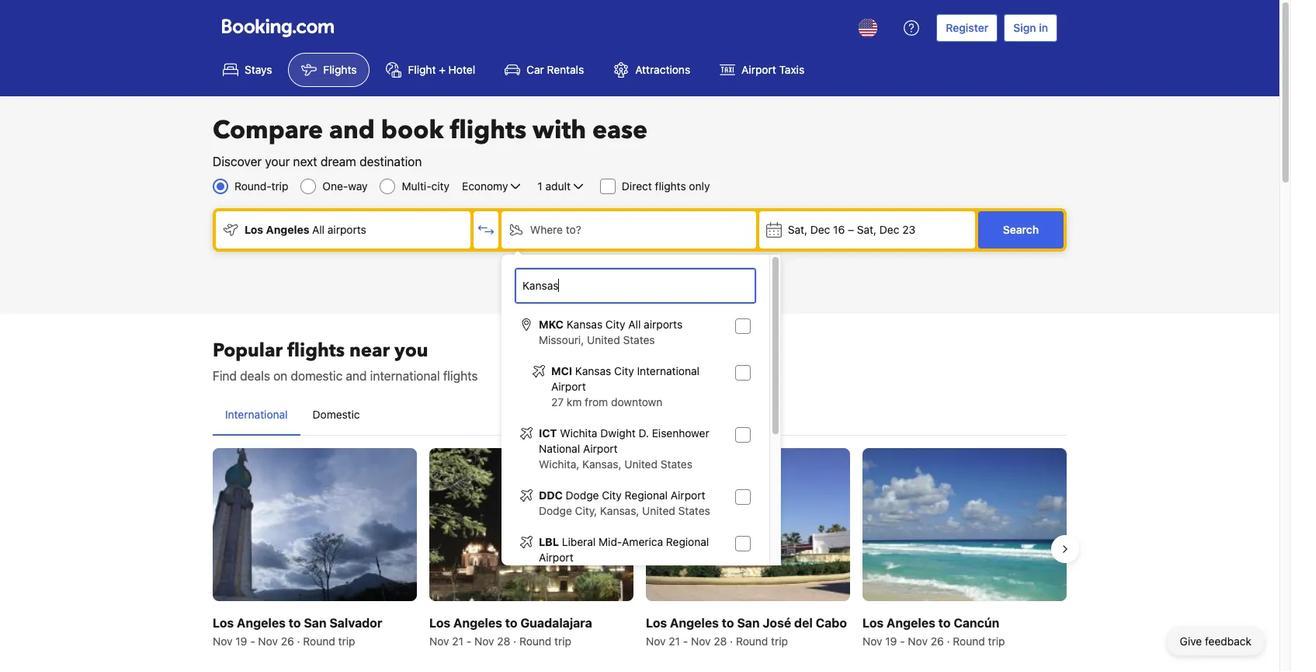 Task type: vqa. For each thing, say whether or not it's contained in the screenshot.
Los Angeles to Cancún Image
yes



Task type: locate. For each thing, give the bounding box(es) containing it.
0 horizontal spatial 19
[[236, 635, 247, 648]]

1 26 from the left
[[281, 635, 294, 648]]

2 dec from the left
[[880, 223, 900, 236]]

1 28 from the left
[[497, 635, 511, 648]]

airports
[[328, 223, 367, 236], [644, 318, 683, 331]]

1 horizontal spatial 21
[[669, 635, 680, 648]]

flights right the international
[[443, 369, 478, 383]]

1 horizontal spatial all
[[629, 318, 641, 331]]

united down wichita dwight d. eisenhower national airport
[[625, 458, 658, 471]]

international inside button
[[225, 408, 288, 421]]

kansas inside kansas city international airport
[[575, 364, 612, 377]]

2 · from the left
[[514, 635, 517, 648]]

1 21 from the left
[[452, 635, 464, 648]]

los
[[245, 223, 263, 236], [213, 616, 234, 630], [430, 616, 451, 630], [646, 616, 667, 630], [863, 616, 884, 630]]

city down airport or city text field
[[606, 318, 626, 331]]

los inside the los angeles to cancún nov 19 - nov 26 · round trip
[[863, 616, 884, 630]]

mid-
[[599, 535, 622, 548]]

and
[[329, 113, 375, 148], [346, 369, 367, 383]]

–
[[848, 223, 854, 236]]

3 - from the left
[[683, 635, 688, 648]]

kansas up the from
[[575, 364, 612, 377]]

0 horizontal spatial sat,
[[788, 223, 808, 236]]

airport left taxis on the top right of the page
[[742, 63, 777, 76]]

0 horizontal spatial all
[[312, 223, 325, 236]]

1 19 from the left
[[236, 635, 247, 648]]

0 horizontal spatial dec
[[811, 223, 831, 236]]

international down deals
[[225, 408, 288, 421]]

km
[[567, 395, 582, 409]]

regional for america
[[666, 535, 709, 548]]

booking.com logo image
[[222, 18, 334, 37], [222, 18, 334, 37]]

airport up wichita, kansas, united states
[[583, 442, 618, 455]]

1 vertical spatial airports
[[644, 318, 683, 331]]

airport inside kansas city international airport
[[551, 380, 586, 393]]

1 vertical spatial kansas
[[575, 364, 612, 377]]

international
[[637, 364, 700, 377], [225, 408, 288, 421]]

you
[[395, 338, 428, 364]]

regional right america
[[666, 535, 709, 548]]

angeles inside los angeles to san josé del cabo nov 21 - nov 28 · round trip
[[670, 616, 719, 630]]

tab list
[[213, 395, 1067, 437]]

19 inside "los angeles to san salvador nov 19 - nov 26 · round trip"
[[236, 635, 247, 648]]

san left josé
[[737, 616, 760, 630]]

attractions
[[636, 63, 691, 76]]

regional inside ddc dodge city regional airport dodge city, kansas, united states
[[625, 489, 668, 502]]

1 · from the left
[[297, 635, 300, 648]]

0 vertical spatial kansas
[[567, 318, 603, 331]]

to inside "los angeles to san salvador nov 19 - nov 26 · round trip"
[[289, 616, 301, 630]]

search button
[[979, 211, 1064, 249]]

kansas,
[[583, 458, 622, 471], [600, 504, 640, 517]]

0 vertical spatial all
[[312, 223, 325, 236]]

0 vertical spatial states
[[623, 333, 655, 346]]

regional down wichita, kansas, united states
[[625, 489, 668, 502]]

destination
[[360, 155, 422, 169]]

4 - from the left
[[900, 635, 905, 648]]

1 horizontal spatial 28
[[714, 635, 727, 648]]

international up downtown
[[637, 364, 700, 377]]

los inside 'los angeles to guadalajara nov 21 - nov 28 · round trip'
[[430, 616, 451, 630]]

and down near
[[346, 369, 367, 383]]

sign
[[1014, 21, 1037, 34]]

san left salvador
[[304, 616, 327, 630]]

multi-city
[[402, 179, 450, 193]]

sat, left 16
[[788, 223, 808, 236]]

1 horizontal spatial 19
[[886, 635, 897, 648]]

kansas, up 'mid-'
[[600, 504, 640, 517]]

2 vertical spatial states
[[679, 504, 711, 517]]

city for regional
[[602, 489, 622, 502]]

· inside 'los angeles to guadalajara nov 21 - nov 28 · round trip'
[[514, 635, 517, 648]]

to inside 'los angeles to guadalajara nov 21 - nov 28 · round trip'
[[505, 616, 518, 630]]

airport up km
[[551, 380, 586, 393]]

1 vertical spatial international
[[225, 408, 288, 421]]

flights
[[323, 63, 357, 76]]

united inside mkc kansas city all airports missouri, united states
[[587, 333, 620, 346]]

0 horizontal spatial 21
[[452, 635, 464, 648]]

to left guadalajara
[[505, 616, 518, 630]]

0 vertical spatial united
[[587, 333, 620, 346]]

domestic
[[291, 369, 343, 383]]

0 vertical spatial and
[[329, 113, 375, 148]]

states inside mkc kansas city all airports missouri, united states
[[623, 333, 655, 346]]

where to? button
[[502, 211, 756, 249]]

nov
[[213, 635, 233, 648], [258, 635, 278, 648], [430, 635, 449, 648], [475, 635, 494, 648], [646, 635, 666, 648], [691, 635, 711, 648], [863, 635, 883, 648], [908, 635, 928, 648]]

san
[[304, 616, 327, 630], [737, 616, 760, 630]]

+
[[439, 63, 446, 76]]

- inside 'los angeles to guadalajara nov 21 - nov 28 · round trip'
[[467, 635, 472, 648]]

1 vertical spatial city
[[614, 364, 634, 377]]

0 horizontal spatial airports
[[328, 223, 367, 236]]

1 vertical spatial and
[[346, 369, 367, 383]]

1 to from the left
[[289, 616, 301, 630]]

deals
[[240, 369, 270, 383]]

los angeles to guadalajara nov 21 - nov 28 · round trip
[[430, 616, 593, 648]]

0 vertical spatial regional
[[625, 489, 668, 502]]

2 san from the left
[[737, 616, 760, 630]]

dec left 16
[[811, 223, 831, 236]]

dodge down ddc
[[539, 504, 572, 517]]

0 vertical spatial city
[[606, 318, 626, 331]]

2 to from the left
[[505, 616, 518, 630]]

0 horizontal spatial 28
[[497, 635, 511, 648]]

sat,
[[788, 223, 808, 236], [857, 223, 877, 236]]

16
[[834, 223, 845, 236]]

0 vertical spatial dodge
[[566, 489, 599, 502]]

to for 19
[[939, 616, 951, 630]]

united up america
[[643, 504, 676, 517]]

city down wichita, kansas, united states
[[602, 489, 622, 502]]

2 26 from the left
[[931, 635, 944, 648]]

san for salvador
[[304, 616, 327, 630]]

2 vertical spatial united
[[643, 504, 676, 517]]

dodge up city,
[[566, 489, 599, 502]]

compare
[[213, 113, 323, 148]]

3 · from the left
[[730, 635, 733, 648]]

21 inside los angeles to san josé del cabo nov 21 - nov 28 · round trip
[[669, 635, 680, 648]]

2 vertical spatial city
[[602, 489, 622, 502]]

to inside los angeles to san josé del cabo nov 21 - nov 28 · round trip
[[722, 616, 734, 630]]

3 round from the left
[[736, 635, 768, 648]]

angeles inside the los angeles to cancún nov 19 - nov 26 · round trip
[[887, 616, 936, 630]]

kansas up the missouri,
[[567, 318, 603, 331]]

sat, right –
[[857, 223, 877, 236]]

to left cancún
[[939, 616, 951, 630]]

city inside ddc dodge city regional airport dodge city, kansas, united states
[[602, 489, 622, 502]]

1 san from the left
[[304, 616, 327, 630]]

airport inside wichita dwight d. eisenhower national airport
[[583, 442, 618, 455]]

2 round from the left
[[520, 635, 552, 648]]

trip inside los angeles to san josé del cabo nov 21 - nov 28 · round trip
[[771, 635, 788, 648]]

los inside los angeles to san josé del cabo nov 21 - nov 28 · round trip
[[646, 616, 667, 630]]

and inside compare and book flights with ease discover your next dream destination
[[329, 113, 375, 148]]

angeles inside "los angeles to san salvador nov 19 - nov 26 · round trip"
[[237, 616, 286, 630]]

round inside los angeles to san josé del cabo nov 21 - nov 28 · round trip
[[736, 635, 768, 648]]

round down salvador
[[303, 635, 335, 648]]

1 round from the left
[[303, 635, 335, 648]]

los angeles to guadalajara image
[[430, 448, 634, 601]]

cabo
[[816, 616, 847, 630]]

kansas, down wichita dwight d. eisenhower national airport
[[583, 458, 622, 471]]

to left salvador
[[289, 616, 301, 630]]

· inside "los angeles to san salvador nov 19 - nov 26 · round trip"
[[297, 635, 300, 648]]

4 · from the left
[[947, 635, 950, 648]]

0 horizontal spatial 26
[[281, 635, 294, 648]]

states
[[623, 333, 655, 346], [661, 458, 693, 471], [679, 504, 711, 517]]

flights
[[450, 113, 527, 148], [655, 179, 686, 193], [287, 338, 345, 364], [443, 369, 478, 383]]

airport taxis
[[742, 63, 805, 76]]

0 horizontal spatial international
[[225, 408, 288, 421]]

airports inside mkc kansas city all airports missouri, united states
[[644, 318, 683, 331]]

21
[[452, 635, 464, 648], [669, 635, 680, 648]]

ict
[[539, 426, 557, 440]]

all down one-
[[312, 223, 325, 236]]

to for 21
[[505, 616, 518, 630]]

·
[[297, 635, 300, 648], [514, 635, 517, 648], [730, 635, 733, 648], [947, 635, 950, 648]]

los for los angeles to san josé del cabo
[[646, 616, 667, 630]]

trip down josé
[[771, 635, 788, 648]]

flights up economy
[[450, 113, 527, 148]]

1 adult button
[[536, 177, 588, 196]]

sign in
[[1014, 21, 1049, 34]]

0 vertical spatial international
[[637, 364, 700, 377]]

wichita,
[[539, 458, 580, 471]]

airport inside the airport taxis link
[[742, 63, 777, 76]]

round down josé
[[736, 635, 768, 648]]

los angeles to cancún image
[[863, 448, 1067, 601]]

27
[[551, 395, 564, 409]]

international button
[[213, 395, 300, 435]]

international inside kansas city international airport
[[637, 364, 700, 377]]

26
[[281, 635, 294, 648], [931, 635, 944, 648]]

round down cancún
[[953, 635, 986, 648]]

1 horizontal spatial 26
[[931, 635, 944, 648]]

to inside the los angeles to cancún nov 19 - nov 26 · round trip
[[939, 616, 951, 630]]

1 dec from the left
[[811, 223, 831, 236]]

1 vertical spatial dodge
[[539, 504, 572, 517]]

1 vertical spatial all
[[629, 318, 641, 331]]

press enter to select airport, and then press spacebar to add another airport element
[[514, 311, 757, 671]]

angeles inside 'los angeles to guadalajara nov 21 - nov 28 · round trip'
[[454, 616, 502, 630]]

round down guadalajara
[[520, 635, 552, 648]]

26 inside the los angeles to cancún nov 19 - nov 26 · round trip
[[931, 635, 944, 648]]

economy
[[462, 179, 508, 193]]

3 to from the left
[[722, 616, 734, 630]]

liberal mid-america regional airport
[[539, 535, 709, 564]]

san inside los angeles to san josé del cabo nov 21 - nov 28 · round trip
[[737, 616, 760, 630]]

city up downtown
[[614, 364, 634, 377]]

region containing los angeles to san salvador
[[200, 442, 1080, 656]]

register link
[[937, 14, 998, 42]]

1 horizontal spatial airports
[[644, 318, 683, 331]]

discover
[[213, 155, 262, 169]]

4 round from the left
[[953, 635, 986, 648]]

airport inside liberal mid-america regional airport
[[539, 551, 574, 564]]

angeles for los angeles to san salvador
[[237, 616, 286, 630]]

airport down eisenhower
[[671, 489, 706, 502]]

car rentals
[[527, 63, 584, 76]]

28 inside 'los angeles to guadalajara nov 21 - nov 28 · round trip'
[[497, 635, 511, 648]]

taxis
[[780, 63, 805, 76]]

san inside "los angeles to san salvador nov 19 - nov 26 · round trip"
[[304, 616, 327, 630]]

1 horizontal spatial international
[[637, 364, 700, 377]]

airports down one-way at the left top of the page
[[328, 223, 367, 236]]

city
[[606, 318, 626, 331], [614, 364, 634, 377], [602, 489, 622, 502]]

regional inside liberal mid-america regional airport
[[666, 535, 709, 548]]

2 - from the left
[[467, 635, 472, 648]]

united right the missouri,
[[587, 333, 620, 346]]

1 - from the left
[[250, 635, 255, 648]]

trip down guadalajara
[[555, 635, 572, 648]]

3 nov from the left
[[430, 635, 449, 648]]

dodge
[[566, 489, 599, 502], [539, 504, 572, 517]]

only
[[689, 179, 710, 193]]

wichita
[[560, 426, 598, 440]]

where to?
[[530, 223, 582, 236]]

0 vertical spatial kansas,
[[583, 458, 622, 471]]

2 21 from the left
[[669, 635, 680, 648]]

flight
[[408, 63, 436, 76]]

liberal
[[562, 535, 596, 548]]

1 adult
[[538, 179, 571, 193]]

-
[[250, 635, 255, 648], [467, 635, 472, 648], [683, 635, 688, 648], [900, 635, 905, 648]]

1 vertical spatial kansas,
[[600, 504, 640, 517]]

2 19 from the left
[[886, 635, 897, 648]]

26 inside "los angeles to san salvador nov 19 - nov 26 · round trip"
[[281, 635, 294, 648]]

1 vertical spatial united
[[625, 458, 658, 471]]

hotel
[[449, 63, 475, 76]]

to left josé
[[722, 616, 734, 630]]

· inside the los angeles to cancún nov 19 - nov 26 · round trip
[[947, 635, 950, 648]]

0 horizontal spatial san
[[304, 616, 327, 630]]

all down airport or city text field
[[629, 318, 641, 331]]

1 horizontal spatial san
[[737, 616, 760, 630]]

los for los angeles to cancún
[[863, 616, 884, 630]]

1 horizontal spatial dec
[[880, 223, 900, 236]]

los inside "los angeles to san salvador nov 19 - nov 26 · round trip"
[[213, 616, 234, 630]]

1 vertical spatial regional
[[666, 535, 709, 548]]

dec left 23
[[880, 223, 900, 236]]

1 horizontal spatial sat,
[[857, 223, 877, 236]]

and up dream
[[329, 113, 375, 148]]

popular flights near you find deals on domestic and international flights
[[213, 338, 478, 383]]

trip down salvador
[[338, 635, 355, 648]]

regional
[[625, 489, 668, 502], [666, 535, 709, 548]]

region
[[200, 442, 1080, 656]]

28 inside los angeles to san josé del cabo nov 21 - nov 28 · round trip
[[714, 635, 727, 648]]

cancún
[[954, 616, 1000, 630]]

in
[[1039, 21, 1049, 34]]

4 to from the left
[[939, 616, 951, 630]]

dec
[[811, 223, 831, 236], [880, 223, 900, 236]]

city inside mkc kansas city all airports missouri, united states
[[606, 318, 626, 331]]

city for all
[[606, 318, 626, 331]]

los angeles to san josé del cabo image
[[646, 448, 851, 601]]

2 28 from the left
[[714, 635, 727, 648]]

one-
[[323, 179, 348, 193]]

trip down cancún
[[988, 635, 1005, 648]]

city,
[[575, 504, 597, 517]]

airports down airport or city text field
[[644, 318, 683, 331]]

airport down lbl
[[539, 551, 574, 564]]



Task type: describe. For each thing, give the bounding box(es) containing it.
5 nov from the left
[[646, 635, 666, 648]]

1 nov from the left
[[213, 635, 233, 648]]

del
[[795, 616, 813, 630]]

23
[[903, 223, 916, 236]]

mci
[[551, 364, 573, 377]]

ddc dodge city regional airport dodge city, kansas, united states
[[539, 489, 711, 517]]

guadalajara
[[521, 616, 593, 630]]

mkc
[[539, 318, 564, 331]]

7 nov from the left
[[863, 635, 883, 648]]

kansas, inside ddc dodge city regional airport dodge city, kansas, united states
[[600, 504, 640, 517]]

and inside popular flights near you find deals on domestic and international flights
[[346, 369, 367, 383]]

salvador
[[330, 616, 383, 630]]

dwight
[[601, 426, 636, 440]]

compare and book flights with ease discover your next dream destination
[[213, 113, 648, 169]]

where
[[530, 223, 563, 236]]

21 inside 'los angeles to guadalajara nov 21 - nov 28 · round trip'
[[452, 635, 464, 648]]

from
[[585, 395, 608, 409]]

los for los angeles to san salvador
[[213, 616, 234, 630]]

josé
[[763, 616, 792, 630]]

search
[[1003, 223, 1039, 236]]

stays link
[[210, 53, 285, 87]]

regional for city
[[625, 489, 668, 502]]

4 nov from the left
[[475, 635, 494, 648]]

- inside the los angeles to cancún nov 19 - nov 26 · round trip
[[900, 635, 905, 648]]

book
[[381, 113, 444, 148]]

direct
[[622, 179, 652, 193]]

national
[[539, 442, 580, 455]]

los angeles to san salvador nov 19 - nov 26 · round trip
[[213, 616, 383, 648]]

Airport or city text field
[[521, 277, 750, 294]]

your
[[265, 155, 290, 169]]

ease
[[593, 113, 648, 148]]

flights link
[[289, 53, 370, 87]]

sat, dec 16 – sat, dec 23 button
[[759, 211, 976, 249]]

1 sat, from the left
[[788, 223, 808, 236]]

stays
[[245, 63, 272, 76]]

ddc
[[539, 489, 563, 502]]

register
[[946, 21, 989, 34]]

1
[[538, 179, 543, 193]]

angeles for los angeles to guadalajara
[[454, 616, 502, 630]]

los angeles all airports
[[245, 223, 367, 236]]

with
[[533, 113, 586, 148]]

city inside kansas city international airport
[[614, 364, 634, 377]]

flights inside compare and book flights with ease discover your next dream destination
[[450, 113, 527, 148]]

2 sat, from the left
[[857, 223, 877, 236]]

adult
[[546, 179, 571, 193]]

states inside ddc dodge city regional airport dodge city, kansas, united states
[[679, 504, 711, 517]]

all inside mkc kansas city all airports missouri, united states
[[629, 318, 641, 331]]

los for los angeles to guadalajara
[[430, 616, 451, 630]]

los angeles to san josé del cabo nov 21 - nov 28 · round trip
[[646, 616, 847, 648]]

eisenhower
[[652, 426, 710, 440]]

trip inside "los angeles to san salvador nov 19 - nov 26 · round trip"
[[338, 635, 355, 648]]

tab list containing international
[[213, 395, 1067, 437]]

wichita dwight d. eisenhower national airport
[[539, 426, 710, 455]]

san for josé
[[737, 616, 760, 630]]

to for nov
[[289, 616, 301, 630]]

america
[[622, 535, 663, 548]]

sat, dec 16 – sat, dec 23
[[788, 223, 916, 236]]

near
[[350, 338, 390, 364]]

missouri,
[[539, 333, 584, 346]]

way
[[348, 179, 368, 193]]

· inside los angeles to san josé del cabo nov 21 - nov 28 · round trip
[[730, 635, 733, 648]]

- inside los angeles to san josé del cabo nov 21 - nov 28 · round trip
[[683, 635, 688, 648]]

1 vertical spatial states
[[661, 458, 693, 471]]

wichita, kansas, united states
[[539, 458, 693, 471]]

round-trip
[[235, 179, 288, 193]]

next
[[293, 155, 317, 169]]

domestic
[[313, 408, 360, 421]]

round inside "los angeles to san salvador nov 19 - nov 26 · round trip"
[[303, 635, 335, 648]]

los angeles to cancún nov 19 - nov 26 · round trip
[[863, 616, 1005, 648]]

d.
[[639, 426, 649, 440]]

- inside "los angeles to san salvador nov 19 - nov 26 · round trip"
[[250, 635, 255, 648]]

on
[[273, 369, 288, 383]]

trip inside 'los angeles to guadalajara nov 21 - nov 28 · round trip'
[[555, 635, 572, 648]]

flights left only
[[655, 179, 686, 193]]

city
[[432, 179, 450, 193]]

give feedback button
[[1168, 628, 1265, 656]]

dream
[[321, 155, 356, 169]]

car
[[527, 63, 544, 76]]

multi-
[[402, 179, 432, 193]]

angeles for los angeles to san josé del cabo
[[670, 616, 719, 630]]

feedback
[[1206, 635, 1252, 648]]

2 nov from the left
[[258, 635, 278, 648]]

trip inside the los angeles to cancún nov 19 - nov 26 · round trip
[[988, 635, 1005, 648]]

flights up domestic
[[287, 338, 345, 364]]

trip down the your
[[272, 179, 288, 193]]

6 nov from the left
[[691, 635, 711, 648]]

0 vertical spatial airports
[[328, 223, 367, 236]]

angeles for los angeles
[[266, 223, 310, 236]]

to for del
[[722, 616, 734, 630]]

downtown
[[611, 395, 663, 409]]

give
[[1180, 635, 1203, 648]]

lbl
[[539, 535, 559, 548]]

find
[[213, 369, 237, 383]]

popular
[[213, 338, 283, 364]]

rentals
[[547, 63, 584, 76]]

27 km from downtown
[[551, 395, 663, 409]]

direct flights only
[[622, 179, 710, 193]]

round-
[[235, 179, 272, 193]]

8 nov from the left
[[908, 635, 928, 648]]

sign in link
[[1005, 14, 1058, 42]]

one-way
[[323, 179, 368, 193]]

kansas city international airport
[[551, 364, 700, 393]]

domestic button
[[300, 395, 373, 435]]

angeles for los angeles to cancún
[[887, 616, 936, 630]]

airport inside ddc dodge city regional airport dodge city, kansas, united states
[[671, 489, 706, 502]]

mkc kansas city all airports missouri, united states
[[539, 318, 683, 346]]

los angeles to san salvador image
[[213, 448, 417, 601]]

los for los angeles
[[245, 223, 263, 236]]

kansas inside mkc kansas city all airports missouri, united states
[[567, 318, 603, 331]]

airport taxis link
[[707, 53, 818, 87]]

to?
[[566, 223, 582, 236]]

flight + hotel link
[[373, 53, 489, 87]]

19 inside the los angeles to cancún nov 19 - nov 26 · round trip
[[886, 635, 897, 648]]

flight + hotel
[[408, 63, 475, 76]]

give feedback
[[1180, 635, 1252, 648]]

round inside the los angeles to cancún nov 19 - nov 26 · round trip
[[953, 635, 986, 648]]

round inside 'los angeles to guadalajara nov 21 - nov 28 · round trip'
[[520, 635, 552, 648]]

attractions link
[[601, 53, 704, 87]]

united inside ddc dodge city regional airport dodge city, kansas, united states
[[643, 504, 676, 517]]



